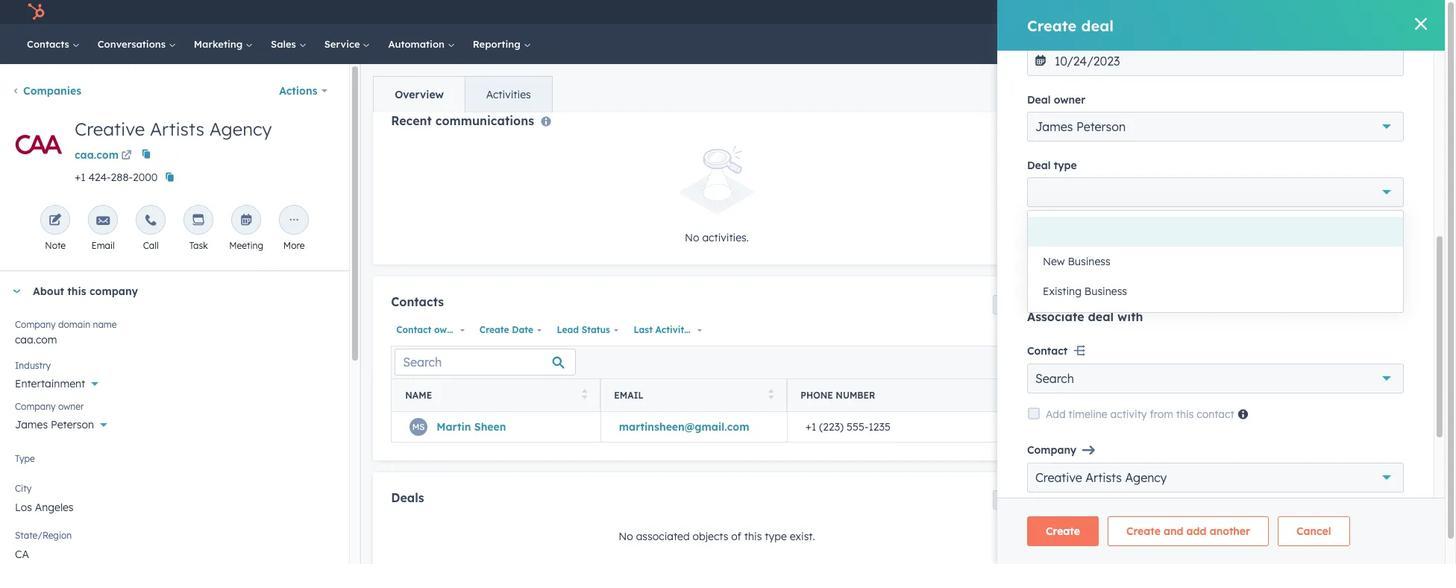 Task type: describe. For each thing, give the bounding box(es) containing it.
no associated objects of this type exist.
[[619, 531, 815, 544]]

martinsheen@gmail.com
[[619, 421, 750, 434]]

attachments button
[[1085, 534, 1372, 565]]

marketing link
[[185, 24, 262, 64]]

payments.
[[1146, 464, 1198, 478]]

activities
[[486, 88, 531, 101]]

industry
[[15, 360, 51, 372]]

design
[[1340, 6, 1371, 18]]

State/Region text field
[[15, 540, 335, 565]]

type
[[765, 531, 787, 544]]

collect
[[1100, 446, 1133, 460]]

task
[[189, 240, 208, 251]]

attachments
[[1118, 548, 1184, 561]]

communications
[[436, 113, 534, 128]]

service
[[324, 38, 363, 50]]

1 horizontal spatial sheen
[[1147, 116, 1179, 130]]

entertainment button
[[15, 369, 335, 394]]

provation design studio button
[[1268, 0, 1426, 24]]

1 horizontal spatial martin
[[1109, 116, 1144, 130]]

activity
[[656, 325, 690, 336]]

martin sheen link for martinsheen@gmail.com
[[437, 421, 506, 434]]

+1 424-288-2000
[[75, 171, 158, 184]]

date inside last activity date popup button
[[693, 325, 714, 336]]

view associated contacts link
[[1100, 204, 1232, 222]]

1 + add button from the top
[[1389, 75, 1419, 93]]

recent
[[391, 113, 432, 128]]

search button
[[1407, 31, 1432, 57]]

press to sort. image for email
[[768, 390, 774, 400]]

associated for requests
[[1242, 366, 1295, 380]]

martin sheen link for view associated contacts
[[1109, 116, 1179, 130]]

no activities. alert
[[391, 146, 1043, 247]]

no for no activities.
[[685, 231, 700, 245]]

track for track the revenue opportunities associated with this record.
[[1100, 287, 1126, 300]]

view
[[1100, 207, 1125, 220]]

company owner
[[15, 401, 84, 413]]

track the revenue opportunities associated with this record.
[[1100, 287, 1393, 300]]

contacts for contacts link
[[27, 38, 72, 50]]

about this company button
[[0, 272, 335, 312]]

last activity date button
[[629, 321, 714, 340]]

no for no associated objects of this type exist.
[[619, 531, 633, 544]]

contacts (1)
[[1118, 78, 1181, 91]]

555- inside "button"
[[1153, 172, 1176, 185]]

date inside create date popup button
[[512, 325, 534, 336]]

collect and track payments associated with this company using hubspot payments.
[[1100, 446, 1414, 478]]

deals
[[391, 491, 424, 506]]

calling icon button
[[1127, 2, 1152, 22]]

automation link
[[379, 24, 464, 64]]

+1 (223) 555-1235 button
[[1109, 169, 1200, 187]]

this for collect and track payments associated with this company using hubspot payments.
[[1318, 446, 1336, 460]]

marketing
[[194, 38, 246, 50]]

0 horizontal spatial 555-
[[847, 421, 869, 434]]

the for customer
[[1129, 366, 1145, 380]]

caa.com inside company domain name caa.com
[[15, 334, 57, 347]]

help image
[[1196, 7, 1209, 20]]

name
[[93, 319, 117, 331]]

2000
[[133, 171, 158, 184]]

notifications button
[[1240, 0, 1265, 24]]

+ for 2nd + add button from the bottom of the page
[[1389, 78, 1396, 91]]

associated for opportunities
[[1258, 287, 1312, 300]]

number
[[836, 391, 876, 402]]

meeting
[[229, 240, 263, 251]]

conversations link
[[89, 24, 185, 64]]

status
[[582, 325, 610, 336]]

this inside dropdown button
[[67, 285, 86, 298]]

424-
[[89, 171, 111, 184]]

creative artists agency
[[75, 118, 272, 140]]

phone
[[801, 391, 833, 402]]

press to sort. image for name
[[582, 390, 587, 400]]

Search HubSpot search field
[[1236, 31, 1419, 57]]

call
[[143, 240, 159, 251]]

upgrade
[[1070, 7, 1112, 19]]

customer
[[1148, 366, 1194, 380]]

james peterson image
[[1277, 5, 1290, 19]]

0 vertical spatial email
[[91, 240, 115, 251]]

overview
[[395, 88, 444, 101]]

track the customer requests associated with this record.
[[1100, 366, 1376, 380]]

domain
[[58, 319, 90, 331]]

reporting link
[[464, 24, 540, 64]]

2 vertical spatial contacts
[[391, 295, 444, 310]]

Search search field
[[395, 350, 576, 376]]

overview link
[[374, 77, 465, 113]]

actions button
[[270, 76, 337, 106]]

james peterson
[[15, 419, 94, 432]]

search image
[[1414, 39, 1425, 49]]

set up payments link
[[1211, 492, 1308, 516]]

0 horizontal spatial (223)
[[820, 421, 844, 434]]

reporting
[[473, 38, 523, 50]]

0 vertical spatial caret image
[[1097, 259, 1106, 263]]

0 horizontal spatial +1
[[75, 171, 86, 184]]

contacts (1) button
[[1085, 64, 1383, 104]]

press to sort. element for name
[[582, 390, 587, 402]]

and
[[1136, 446, 1155, 460]]

exist.
[[790, 531, 815, 544]]

associated left objects
[[636, 531, 690, 544]]

objects
[[693, 531, 729, 544]]

marketplaces image
[[1164, 7, 1178, 20]]

service link
[[315, 24, 379, 64]]

0 horizontal spatial artists
[[150, 118, 204, 140]]

contact owner button
[[391, 321, 468, 340]]

call image
[[144, 214, 158, 228]]

1 horizontal spatial agency
[[1213, 136, 1245, 147]]

1 vertical spatial sheen
[[474, 421, 506, 434]]

contact owner
[[396, 325, 462, 336]]

studio
[[1374, 6, 1404, 18]]

caret image for payments (0)
[[1097, 419, 1106, 423]]

City text field
[[15, 493, 335, 522]]

create date
[[480, 325, 534, 336]]

note
[[45, 240, 66, 251]]

last
[[634, 325, 653, 336]]

contacts for contacts (1)
[[1118, 78, 1164, 91]]

view associated contacts
[[1100, 207, 1232, 220]]

meeting image
[[240, 214, 253, 228]]

(223) inside "button"
[[1125, 172, 1150, 185]]

activities.
[[703, 231, 749, 245]]

caa.com link
[[75, 143, 134, 166]]

1 vertical spatial martin
[[437, 421, 471, 434]]

sales
[[271, 38, 299, 50]]



Task type: locate. For each thing, give the bounding box(es) containing it.
payments (0) button
[[1085, 401, 1413, 441]]

settings link
[[1218, 4, 1237, 20]]

lead status button
[[552, 321, 623, 340]]

agency
[[209, 118, 272, 140], [1213, 136, 1245, 147]]

caret image inside about this company dropdown button
[[12, 290, 21, 294]]

menu
[[1043, 0, 1428, 24]]

1 vertical spatial caret image
[[12, 290, 21, 294]]

date
[[512, 325, 534, 336], [693, 325, 714, 336]]

1 horizontal spatial caa.com
[[75, 149, 119, 162]]

1 vertical spatial track
[[1100, 366, 1126, 380]]

note image
[[49, 214, 62, 228]]

state/region
[[15, 531, 72, 542]]

company up name at bottom left
[[90, 285, 138, 298]]

1 track from the top
[[1100, 287, 1126, 300]]

provation design studio
[[1293, 6, 1404, 18]]

1 vertical spatial +1 (223) 555-1235
[[806, 421, 891, 434]]

owner for contact owner
[[434, 325, 462, 336]]

company inside company domain name caa.com
[[15, 319, 56, 331]]

1 horizontal spatial owner
[[434, 325, 462, 336]]

track up payments
[[1100, 366, 1126, 380]]

owner up peterson
[[58, 401, 84, 413]]

555-
[[1153, 172, 1176, 185], [847, 421, 869, 434]]

0 horizontal spatial owner
[[58, 401, 84, 413]]

(223) down phone number
[[820, 421, 844, 434]]

caret image for about this company
[[12, 290, 21, 294]]

name
[[405, 391, 432, 402]]

0 vertical spatial martin
[[1109, 116, 1144, 130]]

with inside collect and track payments associated with this company using hubspot payments.
[[1295, 446, 1315, 460]]

0 vertical spatial martin sheen link
[[1109, 116, 1179, 130]]

associated down +1 (223) 555-1235 "button"
[[1128, 207, 1185, 220]]

contacts left (1)
[[1118, 78, 1164, 91]]

0 vertical spatial caa.com
[[75, 149, 119, 162]]

owner inside contact owner popup button
[[434, 325, 462, 336]]

0 horizontal spatial creative
[[75, 118, 145, 140]]

phone number
[[801, 391, 876, 402]]

press to sort. element for email
[[768, 390, 774, 402]]

1 horizontal spatial +1
[[806, 421, 817, 434]]

1 vertical spatial no
[[619, 531, 633, 544]]

1 date from the left
[[512, 325, 534, 336]]

company for company owner
[[15, 401, 56, 413]]

about
[[33, 285, 64, 298]]

activities link
[[465, 77, 552, 113]]

3 press to sort. image from the left
[[1023, 390, 1029, 400]]

1 vertical spatial with
[[1298, 366, 1319, 380]]

0 vertical spatial no
[[685, 231, 700, 245]]

+1 (223) 555-1235 up view associated contacts 'link'
[[1109, 172, 1200, 185]]

2 vertical spatial with
[[1295, 446, 1315, 460]]

1 vertical spatial martin sheen
[[437, 421, 506, 434]]

hubspot image
[[27, 3, 45, 21]]

creative up caa.com link
[[75, 118, 145, 140]]

payments right 'track'
[[1186, 446, 1235, 460]]

1 + from the top
[[1389, 78, 1396, 91]]

task image
[[192, 214, 205, 228]]

associated right requests
[[1242, 366, 1295, 380]]

2 press to sort. element from the left
[[768, 390, 774, 402]]

0 horizontal spatial martin sheen
[[437, 421, 506, 434]]

company left using
[[1339, 446, 1385, 460]]

add button for contacts
[[993, 295, 1043, 315]]

1 vertical spatial 555-
[[847, 421, 869, 434]]

1 vertical spatial +
[[1389, 254, 1396, 268]]

contacts link
[[18, 24, 89, 64]]

1235 inside "button"
[[1176, 172, 1200, 185]]

contact
[[396, 325, 432, 336]]

288-
[[111, 171, 133, 184]]

555- up view associated contacts 'link'
[[1153, 172, 1176, 185]]

martin sheen down search 'search box'
[[437, 421, 506, 434]]

1 horizontal spatial press to sort. element
[[768, 390, 774, 402]]

associated right opportunities
[[1258, 287, 1312, 300]]

email down email icon
[[91, 240, 115, 251]]

using
[[1388, 446, 1414, 460]]

company for company domain name caa.com
[[15, 319, 56, 331]]

with for requests
[[1298, 366, 1319, 380]]

1 vertical spatial the
[[1129, 366, 1145, 380]]

owner
[[434, 325, 462, 336], [58, 401, 84, 413]]

calling icon image
[[1133, 6, 1146, 19]]

james
[[15, 419, 48, 432]]

1 horizontal spatial no
[[685, 231, 700, 245]]

0 vertical spatial 555-
[[1153, 172, 1176, 185]]

no activities.
[[685, 231, 749, 245]]

2 horizontal spatial press to sort. element
[[1023, 390, 1029, 402]]

set
[[1224, 498, 1238, 509]]

set up payments
[[1224, 498, 1295, 509]]

1 vertical spatial caa.com
[[15, 334, 57, 347]]

caa.com
[[75, 149, 119, 162], [15, 334, 57, 347]]

2 horizontal spatial +1
[[1109, 172, 1121, 185]]

caa.com up industry
[[15, 334, 57, 347]]

1 vertical spatial record.
[[1342, 366, 1376, 380]]

company up james
[[15, 401, 56, 413]]

payments
[[1118, 414, 1169, 428]]

actor at creative artists agency
[[1109, 136, 1245, 147]]

create
[[480, 325, 509, 336]]

link opens in a new window image
[[121, 148, 132, 166], [121, 151, 132, 162]]

(1)
[[1167, 78, 1181, 91]]

0 vertical spatial contacts
[[27, 38, 72, 50]]

1 vertical spatial + add button
[[1389, 252, 1419, 270]]

agency down actions popup button
[[209, 118, 272, 140]]

1 press to sort. element from the left
[[582, 390, 587, 402]]

caret image
[[1097, 259, 1106, 263], [12, 290, 21, 294], [1097, 419, 1106, 423]]

2 company from the top
[[15, 401, 56, 413]]

contacts up contact
[[391, 295, 444, 310]]

company inside dropdown button
[[90, 285, 138, 298]]

0 vertical spatial payments
[[1186, 446, 1235, 460]]

martin sheen
[[1109, 116, 1179, 130], [437, 421, 506, 434]]

2 track from the top
[[1100, 366, 1126, 380]]

0 horizontal spatial company
[[90, 285, 138, 298]]

at
[[1135, 136, 1143, 147]]

2 add button from the top
[[993, 491, 1043, 511]]

payments
[[1186, 446, 1235, 460], [1253, 498, 1295, 509]]

revenue
[[1148, 287, 1186, 300]]

+1 (223) 555-1235 down number
[[806, 421, 891, 434]]

email image
[[96, 214, 110, 228]]

0 vertical spatial with
[[1315, 287, 1336, 300]]

1 vertical spatial company
[[1339, 446, 1385, 460]]

+1
[[75, 171, 86, 184], [1109, 172, 1121, 185], [806, 421, 817, 434]]

2 the from the top
[[1129, 366, 1145, 380]]

0 vertical spatial +
[[1389, 78, 1396, 91]]

1 horizontal spatial 555-
[[1153, 172, 1176, 185]]

owner for company owner
[[58, 401, 84, 413]]

0 vertical spatial +1 (223) 555-1235
[[1109, 172, 1200, 185]]

caret image down view
[[1097, 259, 1106, 263]]

lead status
[[557, 325, 610, 336]]

martin sheen link down search 'search box'
[[437, 421, 506, 434]]

0 vertical spatial sheen
[[1147, 116, 1179, 130]]

track for track the customer requests associated with this record.
[[1100, 366, 1126, 380]]

martin down search 'search box'
[[437, 421, 471, 434]]

caa.com up 424-
[[75, 149, 119, 162]]

1 vertical spatial company
[[15, 401, 56, 413]]

caret image left "about"
[[12, 290, 21, 294]]

1 horizontal spatial company
[[1339, 446, 1385, 460]]

1 vertical spatial contacts
[[1118, 78, 1164, 91]]

martin sheen up at
[[1109, 116, 1179, 130]]

the for revenue
[[1129, 287, 1145, 300]]

james peterson button
[[15, 410, 335, 435]]

0 horizontal spatial 1235
[[869, 421, 891, 434]]

1 vertical spatial add button
[[993, 491, 1043, 511]]

1 horizontal spatial 1235
[[1176, 172, 1200, 185]]

1 vertical spatial + add
[[1389, 254, 1419, 268]]

date right activity
[[693, 325, 714, 336]]

add button for deals
[[993, 491, 1043, 511]]

requests
[[1197, 366, 1239, 380]]

provation
[[1293, 6, 1337, 18]]

0 vertical spatial + add button
[[1389, 75, 1419, 93]]

1235 down number
[[869, 421, 891, 434]]

lead
[[557, 325, 579, 336]]

1235
[[1176, 172, 1200, 185], [869, 421, 891, 434]]

+ for 1st + add button from the bottom of the page
[[1389, 254, 1396, 268]]

martinsheen@gmail.com link
[[619, 421, 750, 434]]

opportunities
[[1189, 287, 1255, 300]]

1 link opens in a new window image from the top
[[121, 148, 132, 166]]

more image
[[287, 214, 301, 228]]

0 vertical spatial the
[[1129, 287, 1145, 300]]

up
[[1240, 498, 1251, 509]]

2 horizontal spatial contacts
[[1118, 78, 1164, 91]]

+1 up view
[[1109, 172, 1121, 185]]

0 horizontal spatial contacts
[[27, 38, 72, 50]]

2 vertical spatial caret image
[[1097, 419, 1106, 423]]

companies
[[23, 84, 81, 98]]

2 + add from the top
[[1389, 254, 1419, 268]]

company
[[90, 285, 138, 298], [1339, 446, 1385, 460]]

1 + add from the top
[[1389, 78, 1419, 91]]

press to sort. image
[[582, 390, 587, 400], [768, 390, 774, 400], [1023, 390, 1029, 400]]

with for opportunities
[[1315, 287, 1336, 300]]

more
[[283, 240, 305, 251]]

3 press to sort. element from the left
[[1023, 390, 1029, 402]]

company domain name caa.com
[[15, 319, 117, 347]]

creative
[[75, 118, 145, 140], [1146, 136, 1181, 147]]

0 vertical spatial track
[[1100, 287, 1126, 300]]

1 vertical spatial martin sheen link
[[437, 421, 506, 434]]

0 vertical spatial 1235
[[1176, 172, 1200, 185]]

hubspot link
[[18, 3, 56, 21]]

add button
[[993, 295, 1043, 315], [993, 491, 1043, 511]]

1 press to sort. image from the left
[[582, 390, 587, 400]]

associated
[[1128, 207, 1185, 220], [1258, 287, 1312, 300], [1242, 366, 1295, 380], [1238, 446, 1292, 460], [636, 531, 690, 544]]

record. for track the customer requests associated with this record.
[[1342, 366, 1376, 380]]

2 date from the left
[[693, 325, 714, 336]]

0 vertical spatial record.
[[1359, 287, 1393, 300]]

+1 (223) 555-1235
[[1109, 172, 1200, 185], [806, 421, 891, 434]]

0 horizontal spatial agency
[[209, 118, 272, 140]]

1 horizontal spatial press to sort. image
[[768, 390, 774, 400]]

track left 'revenue'
[[1100, 287, 1126, 300]]

creative right at
[[1146, 136, 1181, 147]]

0 vertical spatial add button
[[993, 295, 1043, 315]]

1235 down actor at creative artists agency at right
[[1176, 172, 1200, 185]]

payments right up
[[1253, 498, 1295, 509]]

1 vertical spatial 1235
[[869, 421, 891, 434]]

1 horizontal spatial martin sheen
[[1109, 116, 1179, 130]]

1 vertical spatial (223)
[[820, 421, 844, 434]]

sheen down search 'search box'
[[474, 421, 506, 434]]

this for track the revenue opportunities associated with this record.
[[1338, 287, 1356, 300]]

company inside collect and track payments associated with this company using hubspot payments.
[[1339, 446, 1385, 460]]

this inside collect and track payments associated with this company using hubspot payments.
[[1318, 446, 1336, 460]]

0 horizontal spatial email
[[91, 240, 115, 251]]

+1 inside +1 (223) 555-1235 "button"
[[1109, 172, 1121, 185]]

last activity date
[[634, 325, 714, 336]]

peterson
[[51, 419, 94, 432]]

caret image up "collect"
[[1097, 419, 1106, 423]]

this for track the customer requests associated with this record.
[[1322, 366, 1339, 380]]

555- down number
[[847, 421, 869, 434]]

0 horizontal spatial sheen
[[474, 421, 506, 434]]

1 horizontal spatial artists
[[1184, 136, 1211, 147]]

press to sort. image for phone number
[[1023, 390, 1029, 400]]

press to sort. element
[[582, 390, 587, 402], [768, 390, 774, 402], [1023, 390, 1029, 402]]

actor
[[1109, 136, 1132, 147]]

edit button
[[12, 118, 66, 177]]

0 horizontal spatial press to sort. image
[[582, 390, 587, 400]]

(223) down at
[[1125, 172, 1150, 185]]

0 vertical spatial company
[[15, 319, 56, 331]]

contacts
[[27, 38, 72, 50], [1118, 78, 1164, 91], [391, 295, 444, 310]]

artists up 2000
[[150, 118, 204, 140]]

martin up actor
[[1109, 116, 1144, 130]]

about this company
[[33, 285, 138, 298]]

1 horizontal spatial payments
[[1253, 498, 1295, 509]]

with
[[1315, 287, 1336, 300], [1298, 366, 1319, 380], [1295, 446, 1315, 460]]

1 horizontal spatial email
[[614, 391, 644, 402]]

0 horizontal spatial press to sort. element
[[582, 390, 587, 402]]

owner right contact
[[434, 325, 462, 336]]

navigation containing overview
[[373, 76, 553, 113]]

notifications image
[[1246, 7, 1259, 20]]

payments inside collect and track payments associated with this company using hubspot payments.
[[1186, 446, 1235, 460]]

associated inside 'link'
[[1128, 207, 1185, 220]]

upgrade image
[[1054, 7, 1067, 20]]

0 vertical spatial owner
[[434, 325, 462, 336]]

settings image
[[1221, 6, 1234, 20]]

company down "about"
[[15, 319, 56, 331]]

0 vertical spatial + add
[[1389, 78, 1419, 91]]

contacts inside dropdown button
[[1118, 78, 1164, 91]]

2 press to sort. image from the left
[[768, 390, 774, 400]]

type
[[15, 454, 35, 465]]

1 vertical spatial owner
[[58, 401, 84, 413]]

1 company from the top
[[15, 319, 56, 331]]

the left 'revenue'
[[1129, 287, 1145, 300]]

of
[[732, 531, 742, 544]]

agency down contacts (1) dropdown button
[[1213, 136, 1245, 147]]

associated down payments (0) dropdown button
[[1238, 446, 1292, 460]]

martin sheen link up at
[[1109, 116, 1179, 130]]

1 horizontal spatial (223)
[[1125, 172, 1150, 185]]

associated inside collect and track payments associated with this company using hubspot payments.
[[1238, 446, 1292, 460]]

caret image inside payments (0) dropdown button
[[1097, 419, 1106, 423]]

companies link
[[12, 84, 81, 98]]

0 vertical spatial company
[[90, 285, 138, 298]]

city
[[15, 484, 32, 495]]

the left customer
[[1129, 366, 1145, 380]]

1 horizontal spatial +1 (223) 555-1235
[[1109, 172, 1200, 185]]

2 horizontal spatial press to sort. image
[[1023, 390, 1029, 400]]

2 + from the top
[[1389, 254, 1396, 268]]

this
[[67, 285, 86, 298], [1338, 287, 1356, 300], [1322, 366, 1339, 380], [1318, 446, 1336, 460], [745, 531, 762, 544]]

0 horizontal spatial martin sheen link
[[437, 421, 506, 434]]

no inside alert
[[685, 231, 700, 245]]

press to sort. element for phone number
[[1023, 390, 1029, 402]]

+1 left 424-
[[75, 171, 86, 184]]

martin
[[1109, 116, 1144, 130], [437, 421, 471, 434]]

automation
[[388, 38, 448, 50]]

add
[[1399, 78, 1419, 91], [1399, 254, 1419, 268], [1016, 299, 1033, 310], [1016, 495, 1033, 506]]

0 horizontal spatial +1 (223) 555-1235
[[806, 421, 891, 434]]

+1 down the phone
[[806, 421, 817, 434]]

1 add button from the top
[[993, 295, 1043, 315]]

0 vertical spatial martin sheen
[[1109, 116, 1179, 130]]

1 horizontal spatial contacts
[[391, 295, 444, 310]]

1 horizontal spatial date
[[693, 325, 714, 336]]

email up the martinsheen@gmail.com
[[614, 391, 644, 402]]

0 horizontal spatial martin
[[437, 421, 471, 434]]

1 the from the top
[[1129, 287, 1145, 300]]

0 horizontal spatial no
[[619, 531, 633, 544]]

2 + add button from the top
[[1389, 252, 1419, 270]]

0 horizontal spatial payments
[[1186, 446, 1235, 460]]

sheen up actor at creative artists agency at right
[[1147, 116, 1179, 130]]

contacts down hubspot "link"
[[27, 38, 72, 50]]

0 horizontal spatial date
[[512, 325, 534, 336]]

menu containing provation design studio
[[1043, 0, 1428, 24]]

associated for payments
[[1238, 446, 1292, 460]]

navigation
[[373, 76, 553, 113]]

artists up +1 (223) 555-1235 "button"
[[1184, 136, 1211, 147]]

record. for track the revenue opportunities associated with this record.
[[1359, 287, 1393, 300]]

artists
[[150, 118, 204, 140], [1184, 136, 1211, 147]]

+ add
[[1389, 78, 1419, 91], [1389, 254, 1419, 268]]

with for payments
[[1295, 446, 1315, 460]]

+ add button
[[1389, 75, 1419, 93], [1389, 252, 1419, 270]]

date right create
[[512, 325, 534, 336]]

1 horizontal spatial creative
[[1146, 136, 1181, 147]]

1 vertical spatial payments
[[1253, 498, 1295, 509]]

actions
[[279, 84, 318, 98]]

2 link opens in a new window image from the top
[[121, 151, 132, 162]]

0 vertical spatial (223)
[[1125, 172, 1150, 185]]

0 horizontal spatial caa.com
[[15, 334, 57, 347]]

create date button
[[474, 321, 546, 340]]

1 vertical spatial email
[[614, 391, 644, 402]]



Task type: vqa. For each thing, say whether or not it's contained in the screenshot.
the State/Region
yes



